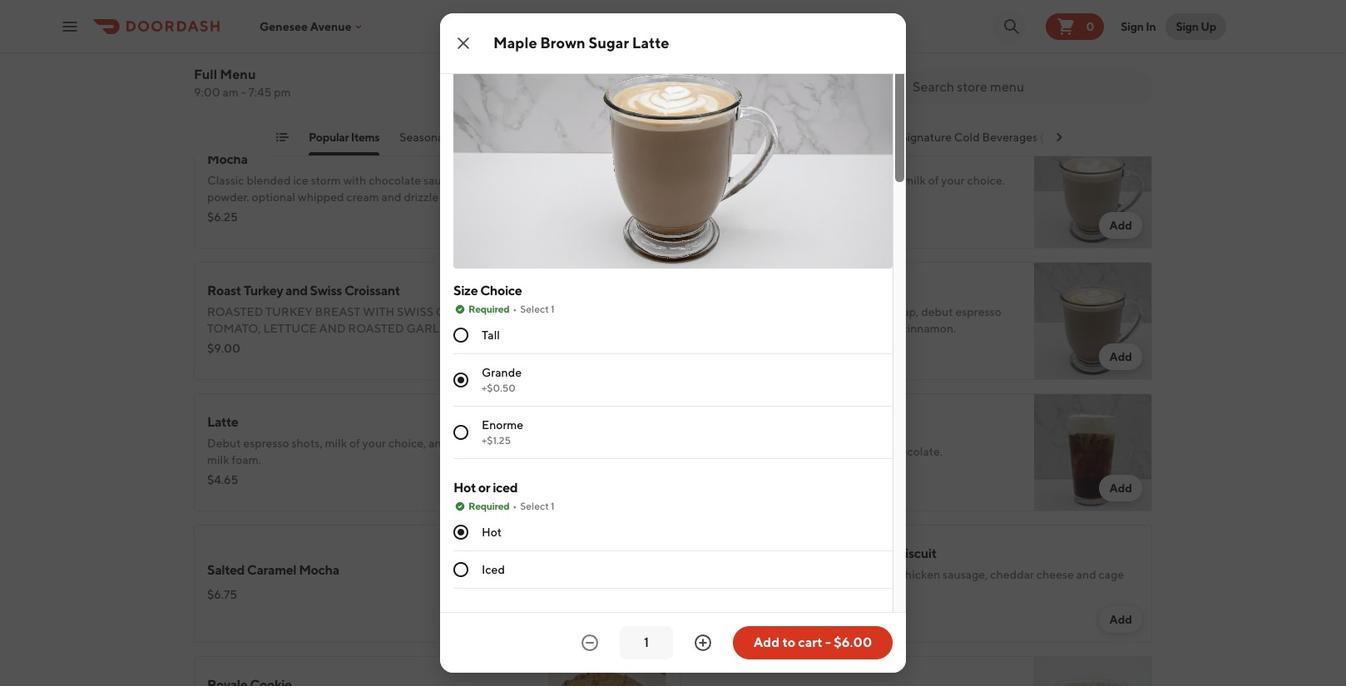 Task type: describe. For each thing, give the bounding box(es) containing it.
salted
[[207, 563, 245, 578]]

0 horizontal spatial $6.75
[[207, 588, 237, 602]]

add to cart - $6.00
[[754, 635, 872, 651]]

hand crafted hot beverages (16 oz) button
[[692, 129, 881, 156]]

$5.50
[[693, 342, 726, 355]]

a inside spiced chai sweet and spicy house chai powder and milk of your choice. add an espresso shot to make a dirty chai $4.70
[[849, 191, 855, 204]]

sweet
[[693, 174, 726, 187]]

milk inside "real brown sugar, real organic maple syrup, debut espresso shots, milk of your choice, and a dash of cinnamon. $5.50"
[[727, 322, 749, 335]]

with inside chicken sausage, egg and cheese biscuit housemade cheddar chive biscuit with chicken sausage, cheddar cheese and cage free egg $6.75 add
[[874, 568, 897, 582]]

enjoy
[[555, 608, 589, 624]]

mocha inside mocha classic blended ice storm with chocolate sauce and java powder. optional whipped cream and drizzle add espresso for extra coffee taste and a caffeine boost.
[[207, 151, 248, 167]]

croissant
[[345, 283, 400, 299]]

full menu 9:00 am - 7:45 pm
[[194, 67, 291, 99]]

tall
[[482, 329, 500, 342]]

to inside spiced chai sweet and spicy house chai powder and milk of your choice. add an espresso shot to make a dirty chai $4.70
[[805, 191, 816, 204]]

(20
[[1040, 131, 1059, 144]]

royale cookie image
[[548, 657, 667, 687]]

hot inside button
[[766, 131, 786, 144]]

2 cheddar from the left
[[990, 568, 1034, 582]]

Tall radio
[[454, 328, 469, 343]]

Hot radio
[[454, 525, 469, 540]]

iced
[[482, 563, 505, 577]]

latte inside latte debut espresso shots, milk of your choice, and a thin layer of milk foam. $4.65
[[207, 414, 238, 430]]

sausage,
[[943, 568, 988, 582]]

latte inside dialog
[[632, 34, 669, 52]]

increase quantity by 1 image
[[693, 633, 713, 653]]

a inside latte debut espresso shots, milk of your choice, and a thin layer of milk foam. $4.65
[[451, 437, 457, 450]]

cage
[[1099, 568, 1124, 582]]

housemade
[[693, 568, 757, 582]]

hot or iced group
[[454, 479, 893, 589]]

on
[[489, 322, 508, 335]]

+$0.50
[[482, 382, 516, 394]]

menu
[[220, 67, 256, 82]]

caramel
[[247, 563, 297, 578]]

real brown sugar, real organic maple syrup, debut espresso shots, milk of your choice, and a dash of cinnamon. $5.50
[[693, 305, 1002, 355]]

brown
[[540, 34, 586, 52]]

$4.65
[[207, 473, 238, 487]]

most
[[216, 102, 243, 116]]

items
[[347, 102, 376, 116]]

optional
[[252, 191, 296, 204]]

crafted for hot
[[723, 131, 764, 144]]

milk inside spiced chai sweet and spicy house chai powder and milk of your choice. add an espresso shot to make a dirty chai $4.70
[[904, 174, 926, 187]]

milk
[[454, 610, 479, 626]]

hand crafted hot beverages (16 oz)
[[692, 131, 881, 144]]

• select 1 for hot or iced
[[513, 500, 555, 513]]

and inside roast turkey and swiss croissant roasted turkey breast with swiss cheese, tomato, lettuce and roasted garlic aïoli on a croissant
[[285, 283, 308, 299]]

maple
[[493, 34, 537, 52]]

sugar,
[[755, 305, 786, 319]]

first
[[733, 608, 756, 624]]

free
[[693, 585, 714, 598]]

choice, inside latte debut espresso shots, milk of your choice, and a thin layer of milk foam. $4.65
[[388, 437, 426, 450]]

up
[[1201, 20, 1217, 33]]

1 cheddar from the left
[[759, 568, 803, 582]]

minty
[[855, 445, 885, 459]]

foam.
[[232, 454, 261, 467]]

signature
[[901, 131, 952, 144]]

grande +$0.50
[[482, 366, 522, 394]]

grande
[[482, 366, 522, 379]]

full
[[194, 67, 217, 82]]

and down whipped
[[301, 207, 321, 221]]

cheese
[[1037, 568, 1074, 582]]

chicken sausage, egg and cheese biscuit housemade cheddar chive biscuit with chicken sausage, cheddar cheese and cage free egg $6.75 add
[[693, 546, 1133, 627]]

genesee avenue button
[[260, 20, 365, 33]]

Item Search search field
[[913, 78, 1139, 97]]

chive
[[806, 568, 834, 582]]

dash
[[861, 322, 886, 335]]

swiss
[[310, 283, 342, 299]]

breast
[[315, 305, 361, 319]]

espresso inside mocha classic blended ice storm with chocolate sauce and java powder. optional whipped cream and drizzle add espresso for extra coffee taste and a caffeine boost.
[[464, 191, 510, 204]]

Current quantity is 1 number field
[[630, 634, 663, 652]]

garlic
[[406, 322, 452, 335]]

1 for hot or iced
[[551, 500, 555, 513]]

required for or
[[469, 500, 509, 513]]

beverages inside signature cold beverages (20 oz) 'button'
[[982, 131, 1038, 144]]

your inside "real brown sugar, real organic maple syrup, debut espresso shots, milk of your choice, and a dash of cinnamon. $5.50"
[[764, 322, 788, 335]]

of inside spiced chai sweet and spicy house chai powder and milk of your choice. add an espresso shot to make a dirty chai $4.70
[[928, 174, 939, 187]]

and inside popular items the most commonly ordered items and dishes from this store
[[378, 102, 398, 116]]

dirty
[[858, 191, 882, 204]]

and left minty
[[833, 445, 853, 459]]

choice
[[480, 283, 522, 299]]

classic, vanilla cardamom, and minty chocolate.
[[693, 445, 943, 459]]

crafted for coffee
[[534, 131, 575, 144]]

close maple brown sugar latte image
[[454, 33, 473, 53]]

1 horizontal spatial chai
[[885, 191, 907, 204]]

biscuit
[[836, 568, 872, 582]]

cart
[[798, 635, 823, 651]]

Iced radio
[[454, 563, 469, 578]]

shots, inside "real brown sugar, real organic maple syrup, debut espresso shots, milk of your choice, and a dash of cinnamon. $5.50"
[[693, 322, 724, 335]]

mocha classic blended ice storm with chocolate sauce and java powder. optional whipped cream and drizzle add espresso for extra coffee taste and a caffeine boost.
[[207, 151, 527, 221]]

sausage,
[[744, 546, 797, 562]]

order
[[759, 608, 791, 624]]

boost.
[[377, 207, 410, 221]]

cream
[[346, 191, 379, 204]]

powder.
[[207, 191, 250, 204]]

scroll menu navigation right image
[[1053, 131, 1066, 144]]

and up an
[[729, 174, 749, 187]]

iced
[[493, 480, 518, 496]]

spicy
[[751, 174, 778, 187]]

add button for real brown sugar, real organic maple syrup, debut espresso shots, milk of your choice, and a dash of cinnamon.
[[1100, 344, 1143, 370]]

coffee
[[237, 207, 270, 221]]

powder
[[839, 174, 879, 187]]

add button for classic blended ice storm with chocolate sauce and java powder. optional whipped cream and drizzle add espresso for extra coffee taste and a caffeine boost.
[[614, 212, 657, 239]]

none radio inside size choice group
[[454, 425, 469, 440]]

maple
[[852, 305, 885, 319]]

sauce
[[423, 174, 454, 187]]

cheese
[[850, 546, 894, 562]]

your inside spiced chai sweet and spicy house chai powder and milk of your choice. add an espresso shot to make a dirty chai $4.70
[[941, 174, 965, 187]]

espresso inside spiced chai sweet and spicy house chai powder and milk of your choice. add an espresso shot to make a dirty chai $4.70
[[731, 191, 777, 204]]

chicken
[[693, 546, 742, 562]]

hand crafted coffee beverages
[[503, 131, 672, 144]]

turkey
[[266, 305, 313, 319]]

espresso inside latte debut espresso shots, milk of your choice, and a thin layer of milk foam. $4.65
[[243, 437, 289, 450]]

thin
[[459, 437, 480, 450]]

chicken
[[899, 568, 941, 582]]

to inside button
[[783, 635, 796, 651]]

real
[[788, 305, 808, 319]]

popular items
[[309, 131, 380, 144]]

espresso inside "real brown sugar, real organic maple syrup, debut espresso shots, milk of your choice, and a dash of cinnamon. $5.50"
[[956, 305, 1002, 319]]

latte image
[[548, 394, 667, 512]]

hot for hot or iced
[[454, 480, 476, 496]]

mocha image
[[548, 131, 667, 249]]

items for popular items the most commonly ordered items and dishes from this store
[[260, 77, 305, 99]]

an
[[716, 191, 729, 204]]

classic
[[207, 174, 244, 187]]

oz) inside 'button'
[[1061, 131, 1078, 144]]

dishes
[[400, 102, 434, 116]]

roast turkey and swiss croissant roasted turkey breast with swiss cheese, tomato, lettuce and roasted garlic aïoli on a croissant
[[207, 283, 519, 352]]

biscuit
[[897, 546, 937, 562]]

enorme
[[482, 419, 524, 432]]

sign in
[[1121, 20, 1156, 33]]

or
[[478, 480, 490, 496]]

select for size choice
[[520, 303, 549, 315]]



Task type: vqa. For each thing, say whether or not it's contained in the screenshot.
'chocolate'
yes



Task type: locate. For each thing, give the bounding box(es) containing it.
a
[[849, 191, 855, 204], [324, 207, 330, 221], [853, 322, 859, 335], [451, 437, 457, 450]]

cheddar
[[759, 568, 803, 582], [990, 568, 1034, 582]]

0 horizontal spatial choice,
[[388, 437, 426, 450]]

fee
[[663, 608, 682, 624]]

chicken caesar salad image
[[1034, 657, 1153, 687]]

roast turkey and swiss croissant image
[[548, 262, 667, 380]]

1 1 from the top
[[551, 303, 555, 315]]

1 horizontal spatial cheddar
[[990, 568, 1034, 582]]

roasted down with at the left top
[[348, 322, 404, 335]]

• inside hot or iced group
[[513, 500, 517, 513]]

aïoli
[[454, 322, 487, 335]]

and up boost.
[[382, 191, 402, 204]]

and
[[319, 322, 346, 335]]

to right shot
[[805, 191, 816, 204]]

choice, down real on the right
[[790, 322, 828, 335]]

1 vertical spatial 1
[[551, 500, 555, 513]]

choice, inside "real brown sugar, real organic maple syrup, debut espresso shots, milk of your choice, and a dash of cinnamon. $5.50"
[[790, 322, 828, 335]]

- inside button
[[825, 635, 831, 651]]

None radio
[[454, 425, 469, 440]]

hot up spicy at the right top
[[766, 131, 786, 144]]

1 horizontal spatial to
[[805, 191, 816, 204]]

select for hot or iced
[[520, 500, 549, 513]]

hand down store
[[503, 131, 532, 144]]

• select 1 inside size choice group
[[513, 303, 555, 315]]

debut
[[207, 437, 241, 450]]

popular down ordered
[[309, 131, 349, 144]]

and left the java
[[456, 174, 476, 187]]

make
[[818, 191, 847, 204]]

add down sauce
[[441, 191, 461, 204]]

add inside chicken sausage, egg and cheese biscuit housemade cheddar chive biscuit with chicken sausage, cheddar cheese and cage free egg $6.75 add
[[1110, 613, 1133, 627]]

0 horizontal spatial add
[[441, 191, 461, 204]]

sign for sign in
[[1121, 20, 1144, 33]]

2 • from the top
[[513, 500, 517, 513]]

crafted up chai
[[723, 131, 764, 144]]

2 beverages from the left
[[789, 131, 844, 144]]

salted caramel mocha
[[207, 563, 339, 578]]

beverages inside hand crafted coffee beverages button
[[616, 131, 672, 144]]

$6.00
[[834, 635, 872, 651]]

enjoy $0 delivery fee on your first order
[[555, 608, 791, 624]]

size choice group
[[454, 282, 893, 459]]

• select 1 for size choice
[[513, 303, 555, 315]]

1
[[551, 303, 555, 315], [551, 500, 555, 513]]

spiced chai image
[[1034, 131, 1153, 249]]

hot
[[766, 131, 786, 144], [454, 480, 476, 496], [482, 526, 502, 539]]

1 horizontal spatial popular
[[309, 131, 349, 144]]

spiced
[[693, 151, 734, 167]]

add inside spiced chai sweet and spicy house chai powder and milk of your choice. add an espresso shot to make a dirty chai $4.70
[[693, 191, 714, 204]]

debut
[[921, 305, 953, 319]]

1 vertical spatial required
[[469, 500, 509, 513]]

• for size choice
[[513, 303, 517, 315]]

$0
[[592, 608, 609, 624]]

drinks
[[449, 131, 483, 144]]

• select 1 down iced
[[513, 500, 555, 513]]

and up "turkey"
[[285, 283, 308, 299]]

a left the thin
[[451, 437, 457, 450]]

shots, inside latte debut espresso shots, milk of your choice, and a thin layer of milk foam. $4.65
[[292, 437, 323, 450]]

storm
[[311, 174, 341, 187]]

0 horizontal spatial shots,
[[292, 437, 323, 450]]

with down cheese
[[874, 568, 897, 582]]

beverages for coffee
[[616, 131, 672, 144]]

1 horizontal spatial crafted
[[723, 131, 764, 144]]

add
[[624, 219, 647, 232], [1110, 219, 1133, 232], [624, 350, 647, 364], [1110, 350, 1133, 364], [1110, 482, 1133, 495], [624, 613, 647, 627], [1110, 613, 1133, 627], [754, 635, 780, 651]]

egg
[[717, 585, 737, 598]]

1 vertical spatial to
[[783, 635, 796, 651]]

espresso right debut
[[956, 305, 1002, 319]]

maple brown sugar latte dialog
[[440, 0, 906, 687]]

0 horizontal spatial -
[[241, 86, 246, 99]]

hot right hot option
[[482, 526, 502, 539]]

required inside hot or iced group
[[469, 500, 509, 513]]

popular items the most commonly ordered items and dishes from this store
[[194, 77, 512, 116]]

0 horizontal spatial crafted
[[534, 131, 575, 144]]

sugar
[[589, 34, 629, 52]]

2 horizontal spatial beverages
[[982, 131, 1038, 144]]

java
[[479, 174, 500, 187]]

a left dirty on the right of page
[[849, 191, 855, 204]]

shots, right debut
[[292, 437, 323, 450]]

1 horizontal spatial shots,
[[693, 322, 724, 335]]

1 horizontal spatial mocha
[[299, 563, 339, 578]]

0 vertical spatial 1
[[551, 303, 555, 315]]

latte right sugar
[[632, 34, 669, 52]]

beverages left "(16"
[[789, 131, 844, 144]]

items up commonly
[[260, 77, 305, 99]]

0 vertical spatial items
[[260, 77, 305, 99]]

popular for popular items
[[309, 131, 349, 144]]

0 vertical spatial • select 1
[[513, 303, 555, 315]]

1 sign from the left
[[1121, 20, 1144, 33]]

crafted left "coffee"
[[534, 131, 575, 144]]

and up dirty on the right of page
[[882, 174, 902, 187]]

None radio
[[454, 373, 469, 388]]

option
[[481, 610, 524, 626]]

1 horizontal spatial roasted
[[348, 322, 404, 335]]

and right egg
[[825, 546, 847, 562]]

layer
[[483, 437, 508, 450]]

1 vertical spatial $6.75
[[693, 605, 723, 618]]

1 vertical spatial shots,
[[292, 437, 323, 450]]

1 horizontal spatial hot
[[482, 526, 502, 539]]

1 horizontal spatial oz)
[[1061, 131, 1078, 144]]

1 vertical spatial mocha
[[299, 563, 339, 578]]

0 horizontal spatial hot
[[454, 480, 476, 496]]

beverages for hot
[[789, 131, 844, 144]]

1 vertical spatial roasted
[[348, 322, 404, 335]]

chocolate
[[369, 174, 421, 187]]

with inside mocha classic blended ice storm with chocolate sauce and java powder. optional whipped cream and drizzle add espresso for extra coffee taste and a caffeine boost.
[[343, 174, 366, 187]]

and right items
[[378, 102, 398, 116]]

popular up 'most'
[[194, 77, 257, 99]]

required inside size choice group
[[469, 303, 509, 315]]

chai right dirty on the right of page
[[885, 191, 907, 204]]

0 horizontal spatial sign
[[1121, 20, 1144, 33]]

1 vertical spatial hot
[[454, 480, 476, 496]]

0 horizontal spatial oz)
[[864, 131, 881, 144]]

mocha up the classic
[[207, 151, 248, 167]]

1 vertical spatial select
[[520, 500, 549, 513]]

and inside "real brown sugar, real organic maple syrup, debut espresso shots, milk of your choice, and a dash of cinnamon. $5.50"
[[830, 322, 850, 335]]

0 horizontal spatial hand
[[503, 131, 532, 144]]

1 • from the top
[[513, 303, 517, 315]]

oz) right "(16"
[[864, 131, 881, 144]]

2 hand from the left
[[692, 131, 721, 144]]

0 vertical spatial $6.75
[[207, 588, 237, 602]]

drizzle
[[404, 191, 439, 204]]

a inside mocha classic blended ice storm with chocolate sauce and java powder. optional whipped cream and drizzle add espresso for extra coffee taste and a caffeine boost.
[[324, 207, 330, 221]]

0 horizontal spatial mocha
[[207, 151, 248, 167]]

shots, down the 'real' on the top
[[693, 322, 724, 335]]

0 vertical spatial to
[[805, 191, 816, 204]]

$6.75 down salted
[[207, 588, 237, 602]]

items inside popular items the most commonly ordered items and dishes from this store
[[260, 77, 305, 99]]

1 horizontal spatial hand
[[692, 131, 721, 144]]

1 vertical spatial chai
[[885, 191, 907, 204]]

roasted up tomato, on the top of page
[[207, 305, 263, 319]]

items down items
[[351, 131, 380, 144]]

1 inside hot or iced group
[[551, 500, 555, 513]]

1 add from the left
[[441, 191, 461, 204]]

2 1 from the top
[[551, 500, 555, 513]]

2 oz) from the left
[[1061, 131, 1078, 144]]

hot or iced
[[454, 480, 518, 496]]

1 select from the top
[[520, 303, 549, 315]]

1 horizontal spatial sign
[[1176, 20, 1199, 33]]

cold
[[954, 131, 980, 144]]

espresso down spicy at the right top
[[731, 191, 777, 204]]

0 vertical spatial hot
[[766, 131, 786, 144]]

0 horizontal spatial with
[[343, 174, 366, 187]]

• up a
[[513, 303, 517, 315]]

latte up debut
[[207, 414, 238, 430]]

1 for size choice
[[551, 303, 555, 315]]

oz) inside button
[[864, 131, 881, 144]]

add button for sweet and spicy house chai powder and milk of your choice. add an espresso shot to make a dirty chai
[[1100, 212, 1143, 239]]

$6.25
[[207, 211, 238, 224]]

select inside hot or iced group
[[520, 500, 549, 513]]

0 vertical spatial chai
[[815, 174, 837, 187]]

0 horizontal spatial chai
[[815, 174, 837, 187]]

1 horizontal spatial beverages
[[789, 131, 844, 144]]

a left dash
[[853, 322, 859, 335]]

0 horizontal spatial beverages
[[616, 131, 672, 144]]

2 sign from the left
[[1176, 20, 1199, 33]]

add down sweet
[[693, 191, 714, 204]]

size choice
[[454, 283, 522, 299]]

add to cart - $6.00 button
[[733, 627, 893, 660]]

a inside "real brown sugar, real organic maple syrup, debut espresso shots, milk of your choice, and a dash of cinnamon. $5.50"
[[853, 322, 859, 335]]

1 • select 1 from the top
[[513, 303, 555, 315]]

0 vertical spatial choice,
[[790, 322, 828, 335]]

maple brown sugar latte image
[[1034, 262, 1153, 380]]

sign for sign up
[[1176, 20, 1199, 33]]

1 horizontal spatial with
[[874, 568, 897, 582]]

syrup,
[[887, 305, 919, 319]]

• down iced
[[513, 500, 517, 513]]

$6.75 down free
[[693, 605, 723, 618]]

2 add from the left
[[693, 191, 714, 204]]

-
[[241, 86, 246, 99], [825, 635, 831, 651]]

from
[[436, 102, 461, 116]]

• for hot or iced
[[513, 500, 517, 513]]

0 horizontal spatial popular
[[194, 77, 257, 99]]

1 vertical spatial popular
[[309, 131, 349, 144]]

2 select from the top
[[520, 500, 549, 513]]

and left cage
[[1077, 568, 1097, 582]]

espresso up the foam. at the bottom left
[[243, 437, 289, 450]]

ice
[[293, 174, 309, 187]]

choice, left the thin
[[388, 437, 426, 450]]

0 vertical spatial -
[[241, 86, 246, 99]]

beverages right "coffee"
[[616, 131, 672, 144]]

0 vertical spatial with
[[343, 174, 366, 187]]

0 horizontal spatial roasted
[[207, 305, 263, 319]]

2 crafted from the left
[[723, 131, 764, 144]]

hand for hand crafted hot beverages (16 oz)
[[692, 131, 721, 144]]

• inside size choice group
[[513, 303, 517, 315]]

beverages inside hand crafted hot beverages (16 oz) button
[[789, 131, 844, 144]]

1 vertical spatial items
[[351, 131, 380, 144]]

espresso
[[464, 191, 510, 204], [731, 191, 777, 204], [956, 305, 1002, 319], [243, 437, 289, 450]]

oz) right (20
[[1061, 131, 1078, 144]]

with
[[363, 305, 395, 319]]

0 horizontal spatial items
[[260, 77, 305, 99]]

1 vertical spatial -
[[825, 635, 831, 651]]

mocha right caramel
[[299, 563, 339, 578]]

pm
[[274, 86, 291, 99]]

genesee avenue
[[260, 20, 352, 33]]

0 vertical spatial roasted
[[207, 305, 263, 319]]

organic
[[811, 305, 850, 319]]

extra
[[207, 207, 234, 221]]

of
[[928, 174, 939, 187], [751, 322, 762, 335], [888, 322, 899, 335], [349, 437, 360, 450], [511, 437, 522, 450]]

2 • select 1 from the top
[[513, 500, 555, 513]]

• select 1 inside hot or iced group
[[513, 500, 555, 513]]

sign inside 'sign in' link
[[1121, 20, 1144, 33]]

your inside latte debut espresso shots, milk of your choice, and a thin layer of milk foam. $4.65
[[362, 437, 386, 450]]

size
[[454, 283, 478, 299]]

coffee
[[577, 131, 614, 144]]

your
[[941, 174, 965, 187], [764, 322, 788, 335], [362, 437, 386, 450], [703, 608, 730, 624]]

1 vertical spatial choice,
[[388, 437, 426, 450]]

$6.75 inside chicken sausage, egg and cheese biscuit housemade cheddar chive biscuit with chicken sausage, cheddar cheese and cage free egg $6.75 add
[[693, 605, 723, 618]]

brown
[[719, 305, 753, 319]]

sign left in
[[1121, 20, 1144, 33]]

maple brown sugar latte
[[493, 34, 669, 52]]

with up the cream
[[343, 174, 366, 187]]

and left the thin
[[429, 437, 449, 450]]

chai up 'make'
[[815, 174, 837, 187]]

1 vertical spatial • select 1
[[513, 500, 555, 513]]

0 vertical spatial popular
[[194, 77, 257, 99]]

1 beverages from the left
[[616, 131, 672, 144]]

1 vertical spatial latte
[[207, 414, 238, 430]]

required down hot or iced
[[469, 500, 509, 513]]

1 horizontal spatial items
[[351, 131, 380, 144]]

• select 1 up a
[[513, 303, 555, 315]]

hot left or
[[454, 480, 476, 496]]

hand up spiced
[[692, 131, 721, 144]]

cheddar left cheese
[[990, 568, 1034, 582]]

+$1.25
[[482, 434, 511, 447]]

1 vertical spatial with
[[874, 568, 897, 582]]

and inside latte debut espresso shots, milk of your choice, and a thin layer of milk foam. $4.65
[[429, 437, 449, 450]]

required for choice
[[469, 303, 509, 315]]

1 horizontal spatial latte
[[632, 34, 669, 52]]

1 horizontal spatial add
[[693, 191, 714, 204]]

none radio inside size choice group
[[454, 373, 469, 388]]

latte
[[632, 34, 669, 52], [207, 414, 238, 430]]

0 vertical spatial •
[[513, 303, 517, 315]]

0 horizontal spatial cheddar
[[759, 568, 803, 582]]

items for popular items
[[351, 131, 380, 144]]

espresso down the java
[[464, 191, 510, 204]]

1 inside size choice group
[[551, 303, 555, 315]]

0 vertical spatial shots,
[[693, 322, 724, 335]]

crafted
[[534, 131, 575, 144], [723, 131, 764, 144]]

latte debut espresso shots, milk of your choice, and a thin layer of milk foam. $4.65
[[207, 414, 522, 487]]

decrease quantity by 1 image
[[580, 633, 600, 653]]

popular inside popular items the most commonly ordered items and dishes from this store
[[194, 77, 257, 99]]

and down organic
[[830, 322, 850, 335]]

seasonal
[[400, 131, 447, 144]]

0 vertical spatial latte
[[632, 34, 669, 52]]

0 horizontal spatial latte
[[207, 414, 238, 430]]

swiss
[[397, 305, 434, 319]]

vanilla
[[735, 445, 769, 459]]

beverages left (20
[[982, 131, 1038, 144]]

hot for hot
[[482, 526, 502, 539]]

add inside mocha classic blended ice storm with chocolate sauce and java powder. optional whipped cream and drizzle add espresso for extra coffee taste and a caffeine boost.
[[441, 191, 461, 204]]

2 vertical spatial hot
[[482, 526, 502, 539]]

1 hand from the left
[[503, 131, 532, 144]]

3 beverages from the left
[[982, 131, 1038, 144]]

chocolate.
[[888, 445, 943, 459]]

0 vertical spatial select
[[520, 303, 549, 315]]

delivery
[[612, 608, 660, 624]]

1 required from the top
[[469, 303, 509, 315]]

cheddar down the sausage,
[[759, 568, 803, 582]]

1 oz) from the left
[[864, 131, 881, 144]]

to left cart
[[783, 635, 796, 651]]

sign up
[[1176, 20, 1217, 33]]

milk
[[904, 174, 926, 187], [727, 322, 749, 335], [325, 437, 347, 450], [207, 454, 229, 467]]

0 vertical spatial required
[[469, 303, 509, 315]]

2 horizontal spatial hot
[[766, 131, 786, 144]]

a down whipped
[[324, 207, 330, 221]]

sign left up
[[1176, 20, 1199, 33]]

1 horizontal spatial -
[[825, 635, 831, 651]]

- inside full menu 9:00 am - 7:45 pm
[[241, 86, 246, 99]]

cardamom,
[[772, 445, 831, 459]]

1 crafted from the left
[[534, 131, 575, 144]]

turkey
[[244, 283, 283, 299]]

sign inside sign up link
[[1176, 20, 1199, 33]]

signature cold beverages (20 oz) button
[[901, 129, 1078, 156]]

sweet foam cold brew image
[[1034, 394, 1153, 512]]

add inside maple brown sugar latte dialog
[[754, 635, 780, 651]]

add button for roasted turkey breast with swiss cheese, tomato, lettuce and roasted garlic aïoli on a croissant
[[614, 344, 657, 370]]

0 horizontal spatial to
[[783, 635, 796, 651]]

- right am
[[241, 86, 246, 99]]

1 horizontal spatial choice,
[[790, 322, 828, 335]]

popular for popular items the most commonly ordered items and dishes from this store
[[194, 77, 257, 99]]

hand for hand crafted coffee beverages
[[503, 131, 532, 144]]

egg
[[799, 546, 823, 562]]

0 vertical spatial mocha
[[207, 151, 248, 167]]

open menu image
[[60, 16, 80, 36]]

required down size choice
[[469, 303, 509, 315]]

add button for classic, vanilla cardamom, and minty chocolate.
[[1100, 475, 1143, 502]]

the
[[194, 102, 214, 116]]

- right cart
[[825, 635, 831, 651]]

1 horizontal spatial $6.75
[[693, 605, 723, 618]]

1 vertical spatial •
[[513, 500, 517, 513]]

select inside size choice group
[[520, 303, 549, 315]]

required
[[469, 303, 509, 315], [469, 500, 509, 513]]

am
[[223, 86, 239, 99]]

(16
[[847, 131, 862, 144]]

•
[[513, 303, 517, 315], [513, 500, 517, 513]]

2 required from the top
[[469, 500, 509, 513]]



